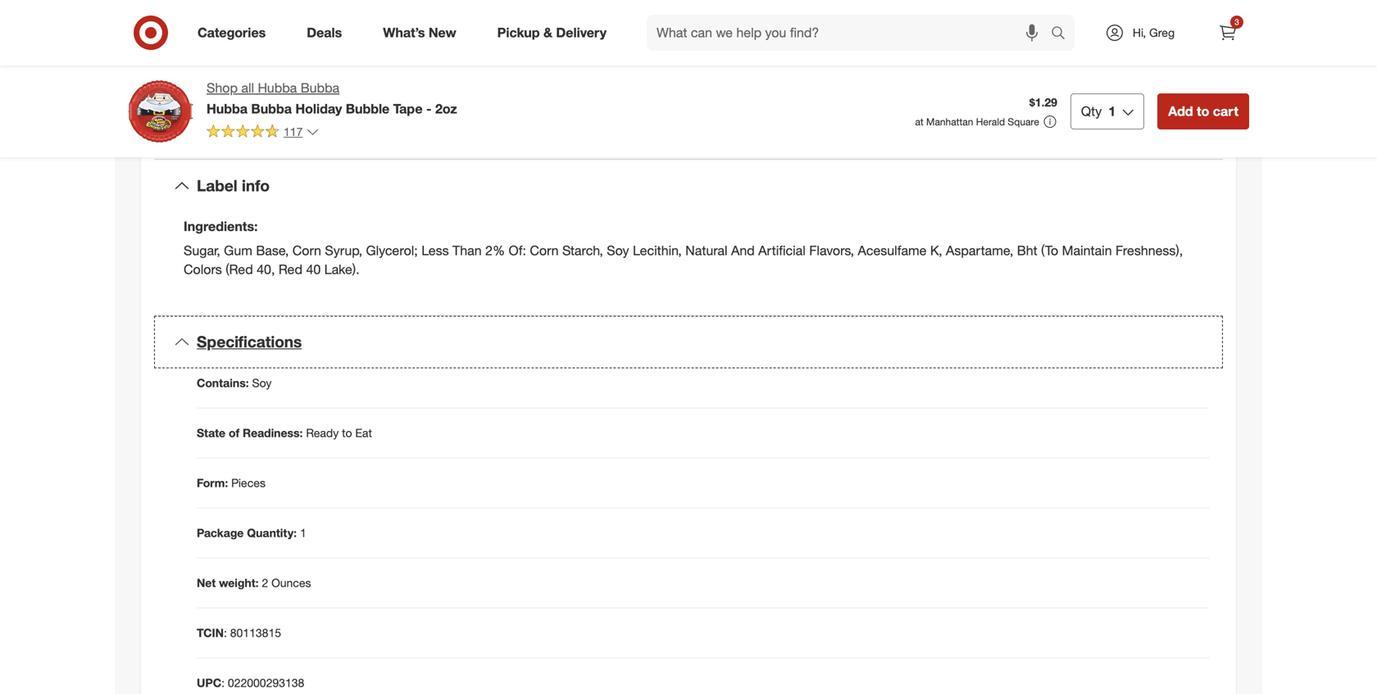 Task type: vqa. For each thing, say whether or not it's contained in the screenshot.


Task type: locate. For each thing, give the bounding box(es) containing it.
are
[[785, 0, 801, 7]]

: for upc
[[221, 676, 225, 690]]

and down celebrate
[[755, 25, 774, 40]]

form:
[[197, 476, 228, 490]]

2oz
[[435, 101, 457, 117]]

will right so
[[1064, 25, 1080, 40]]

0 vertical spatial :
[[224, 626, 227, 640]]

is
[[1114, 9, 1123, 23], [777, 25, 786, 40], [420, 91, 429, 105]]

1 vertical spatial will
[[958, 58, 974, 72]]

bubba
[[301, 80, 340, 96], [251, 101, 292, 117]]

awesome down stuffer
[[298, 91, 349, 105]]

0 vertical spatial bubba
[[1032, 42, 1071, 56]]

1 horizontal spatial original
[[352, 91, 391, 105]]

the down out
[[929, 9, 945, 23]]

season
[[864, 9, 901, 23]]

you
[[977, 9, 995, 23]]

ingredients:
[[184, 219, 258, 235]]

1 horizontal spatial of
[[976, 42, 986, 56]]

1 vertical spatial 1
[[300, 526, 306, 540]]

awesome inside hubba bubba awesome original gum is great for challenging friends to bubble-blowing contests.
[[298, 91, 349, 105]]

original down the perfect stocking stuffer for blowing wildly big bubbles.
[[352, 91, 391, 105]]

ingredients: sugar, gum base, corn syrup, glycerol; less than 2% of: corn starch, soy lecithin, natural and artificial flavors, acesulfame k, aspartame, bht (to maintain freshness), colors (red 40, red 40 lake).
[[184, 219, 1183, 278]]

upc
[[197, 676, 221, 690]]

is left great
[[420, 91, 429, 105]]

of up not
[[976, 42, 986, 56]]

1 horizontal spatial hubba
[[258, 80, 297, 96]]

0 vertical spatial stocking
[[1104, 0, 1147, 7]]

will down feet
[[958, 58, 974, 72]]

holiday
[[296, 101, 342, 117]]

0 horizontal spatial hubba
[[213, 91, 253, 105]]

1 vertical spatial bubba
[[251, 101, 292, 117]]

and right 'natural'
[[731, 243, 755, 259]]

3
[[1235, 17, 1240, 27]]

1 vertical spatial for
[[461, 91, 475, 105]]

net weight: 2 ounces
[[197, 576, 311, 590]]

0 horizontal spatial corn
[[293, 243, 321, 259]]

0 vertical spatial bubble
[[1074, 42, 1111, 56]]

1 horizontal spatial bubba
[[301, 80, 340, 96]]

original left deals
[[267, 22, 306, 36]]

bubba down so
[[1032, 42, 1071, 56]]

hi,
[[1133, 25, 1147, 40]]

hubba right all
[[258, 80, 297, 96]]

festive
[[1103, 25, 1136, 40]]

of
[[1067, 9, 1077, 23], [976, 42, 986, 56], [229, 426, 240, 440]]

0 horizontal spatial 1
[[300, 526, 306, 540]]

1 vertical spatial of
[[976, 42, 986, 56]]

1 vertical spatial friends
[[540, 91, 576, 105]]

1 vertical spatial awesome
[[298, 91, 349, 105]]

hubba up contests.
[[213, 91, 253, 105]]

0 horizontal spatial is
[[420, 91, 429, 105]]

bubba right all
[[256, 91, 295, 105]]

awesome up perfect
[[213, 22, 263, 36]]

2 vertical spatial the
[[213, 68, 232, 82]]

bubble inside the holidays are here! it's time to scout out secret santa gifts, stock up on stocking stuffers, and celebrate the gift-giving season with the ones you love. the gift of candy is a timeless classic and is sure to bring cheer to your friends and family. and so will the  festive holiday packaging!  give and receive an incredible six-feet of hubba bubba bubble gum this christmas season. this  bubble-blowing power will not disappoint.
[[1074, 42, 1111, 56]]

40
[[306, 262, 321, 278]]

1 vertical spatial is
[[777, 25, 786, 40]]

2 horizontal spatial blowing
[[879, 58, 919, 72]]

celebrate
[[739, 9, 787, 23]]

blowing inside hubba bubba awesome original gum is great for challenging friends to bubble-blowing contests.
[[632, 91, 672, 105]]

original inside hubba bubba awesome original gum is great for challenging friends to bubble-blowing contests.
[[352, 91, 391, 105]]

of right state
[[229, 426, 240, 440]]

: for tcin
[[224, 626, 227, 640]]

to down 'gift-'
[[814, 25, 824, 40]]

of down the up
[[1067, 9, 1077, 23]]

for right great
[[461, 91, 475, 105]]

pickup & delivery
[[497, 25, 607, 41]]

1 horizontal spatial 1
[[1109, 103, 1116, 119]]

herald
[[976, 116, 1005, 128]]

0 horizontal spatial for
[[358, 68, 372, 82]]

0 horizontal spatial original
[[267, 22, 306, 36]]

taste.
[[564, 22, 592, 36]]

to down delivery on the top
[[579, 91, 589, 105]]

the holidays are here! it's time to scout out secret santa gifts, stock up on stocking stuffers, and celebrate the gift-giving season with the ones you love. the gift of candy is a timeless classic and is sure to bring cheer to your friends and family. and so will the  festive holiday packaging!  give and receive an incredible six-feet of hubba bubba bubble gum this christmas season. this  bubble-blowing power will not disappoint.
[[717, 0, 1191, 72]]

1 vertical spatial original
[[352, 91, 391, 105]]

bubba
[[1032, 42, 1071, 56], [256, 91, 295, 105]]

0 vertical spatial will
[[1064, 25, 1080, 40]]

0 horizontal spatial stocking
[[276, 68, 319, 82]]

the left all
[[213, 68, 232, 82]]

1 vertical spatial bubble
[[346, 101, 390, 117]]

bubble down the festive
[[1074, 42, 1111, 56]]

is left a
[[1114, 9, 1123, 23]]

six-
[[934, 42, 953, 56]]

1 horizontal spatial bubble
[[1074, 42, 1111, 56]]

what's new link
[[369, 15, 477, 51]]

than
[[453, 243, 482, 259]]

3 link
[[1210, 15, 1246, 51]]

not
[[977, 58, 994, 72]]

and inside ingredients: sugar, gum base, corn syrup, glycerol; less than 2% of: corn starch, soy lecithin, natural and artificial flavors, acesulfame k, aspartame, bht (to maintain freshness), colors (red 40, red 40 lake).
[[731, 243, 755, 259]]

gum up (red
[[224, 243, 252, 259]]

the down candy
[[1083, 25, 1100, 40]]

to right add
[[1197, 103, 1210, 119]]

weight:
[[219, 576, 259, 590]]

0 horizontal spatial with
[[406, 22, 428, 36]]

1 horizontal spatial for
[[461, 91, 475, 105]]

0 vertical spatial original
[[267, 22, 306, 36]]

0 horizontal spatial awesome
[[213, 22, 263, 36]]

0 horizontal spatial bubba
[[251, 101, 292, 117]]

0 horizontal spatial friends
[[540, 91, 576, 105]]

cart
[[1213, 103, 1239, 119]]

gift
[[1047, 9, 1064, 23]]

1 horizontal spatial friends
[[928, 25, 964, 40]]

the up classic
[[717, 0, 736, 7]]

qty 1
[[1082, 103, 1116, 119]]

1 vertical spatial hubba
[[213, 91, 253, 105]]

0 vertical spatial 1
[[1109, 103, 1116, 119]]

the down gifts,
[[1025, 9, 1044, 23]]

stocking inside the holidays are here! it's time to scout out secret santa gifts, stock up on stocking stuffers, and celebrate the gift-giving season with the ones you love. the gift of candy is a timeless classic and is sure to bring cheer to your friends and family. and so will the  festive holiday packaging!  give and receive an incredible six-feet of hubba bubba bubble gum this christmas season. this  bubble-blowing power will not disappoint.
[[1104, 0, 1147, 7]]

gum left -
[[394, 91, 417, 105]]

hubba inside the holidays are here! it's time to scout out secret santa gifts, stock up on stocking stuffers, and celebrate the gift-giving season with the ones you love. the gift of candy is a timeless classic and is sure to bring cheer to your friends and family. and so will the  festive holiday packaging!  give and receive an incredible six-feet of hubba bubba bubble gum this christmas season. this  bubble-blowing power will not disappoint.
[[989, 42, 1029, 56]]

bubble- down delivery on the top
[[592, 91, 632, 105]]

deals
[[307, 25, 342, 41]]

for
[[358, 68, 372, 82], [461, 91, 475, 105]]

wildly
[[418, 68, 447, 82]]

0 horizontal spatial the
[[213, 68, 232, 82]]

flavors,
[[810, 243, 855, 259]]

1 horizontal spatial is
[[777, 25, 786, 40]]

this
[[1142, 42, 1161, 56]]

bubba inside hubba bubba awesome original gum is great for challenging friends to bubble-blowing contests.
[[256, 91, 295, 105]]

bubba up the holiday
[[301, 80, 340, 96]]

hubba
[[989, 42, 1029, 56], [213, 91, 253, 105]]

1 right the quantity:
[[300, 526, 306, 540]]

0 horizontal spatial will
[[958, 58, 974, 72]]

gum left flavor
[[349, 22, 372, 36]]

to inside hubba bubba awesome original gum is great for challenging friends to bubble-blowing contests.
[[579, 91, 589, 105]]

022000293138
[[228, 676, 304, 690]]

the down are
[[790, 9, 807, 23]]

stocking up a
[[1104, 0, 1147, 7]]

0 vertical spatial the
[[717, 0, 736, 7]]

greg
[[1150, 25, 1175, 40]]

1 horizontal spatial stocking
[[1104, 0, 1147, 7]]

stocking up the holiday
[[276, 68, 319, 82]]

bubble down the perfect stocking stuffer for blowing wildly big bubbles.
[[346, 101, 390, 117]]

ounces
[[272, 576, 311, 590]]

for inside hubba bubba awesome original gum is great for challenging friends to bubble-blowing contests.
[[461, 91, 475, 105]]

great
[[432, 91, 458, 105]]

contests.
[[213, 107, 260, 122]]

1
[[1109, 103, 1116, 119], [300, 526, 306, 540]]

1 right qty
[[1109, 103, 1116, 119]]

bubble- inside the holidays are here! it's time to scout out secret santa gifts, stock up on stocking stuffers, and celebrate the gift-giving season with the ones you love. the gift of candy is a timeless classic and is sure to bring cheer to your friends and family. and so will the  festive holiday packaging!  give and receive an incredible six-feet of hubba bubba bubble gum this christmas season. this  bubble-blowing power will not disappoint.
[[839, 58, 879, 72]]

0 horizontal spatial of
[[229, 426, 240, 440]]

blowing
[[879, 58, 919, 72], [375, 68, 415, 82], [632, 91, 672, 105]]

bubble- up stuffer
[[309, 22, 349, 36]]

hubba down the shop
[[207, 101, 248, 117]]

1 vertical spatial bubba
[[256, 91, 295, 105]]

:
[[224, 626, 227, 640], [221, 676, 225, 690]]

: left 022000293138
[[221, 676, 225, 690]]

hubba down family.
[[989, 42, 1029, 56]]

2 vertical spatial is
[[420, 91, 429, 105]]

2 horizontal spatial the
[[1025, 9, 1044, 23]]

0 horizontal spatial bubble
[[346, 101, 390, 117]]

with down scout
[[904, 9, 926, 23]]

original
[[267, 22, 306, 36], [352, 91, 391, 105]]

1 horizontal spatial blowing
[[632, 91, 672, 105]]

1 horizontal spatial corn
[[530, 243, 559, 259]]

corn right of:
[[530, 243, 559, 259]]

gum
[[1114, 42, 1139, 56]]

bring
[[828, 25, 854, 40]]

bubba up 117 "link"
[[251, 101, 292, 117]]

season.
[[772, 58, 812, 72]]

friends right challenging
[[540, 91, 576, 105]]

acesulfame
[[858, 243, 927, 259]]

eat
[[355, 426, 372, 440]]

state
[[197, 426, 226, 440]]

&
[[544, 25, 553, 41]]

2 horizontal spatial of
[[1067, 9, 1077, 23]]

glycerol;
[[366, 243, 418, 259]]

bubble- down 'an'
[[839, 58, 879, 72]]

0 vertical spatial friends
[[928, 25, 964, 40]]

to left your at right
[[890, 25, 900, 40]]

qty
[[1082, 103, 1102, 119]]

holidays
[[739, 0, 782, 7]]

bht
[[1017, 243, 1038, 259]]

giving
[[831, 9, 861, 23]]

0 horizontal spatial hubba
[[207, 101, 248, 117]]

2 corn from the left
[[530, 243, 559, 259]]

2 horizontal spatial is
[[1114, 9, 1123, 23]]

receive
[[825, 42, 862, 56]]

0 vertical spatial hubba
[[989, 42, 1029, 56]]

up
[[1071, 0, 1084, 7]]

: left 80113815
[[224, 626, 227, 640]]

with left the that at the left top of the page
[[406, 22, 428, 36]]

1 vertical spatial :
[[221, 676, 225, 690]]

friends up six-
[[928, 25, 964, 40]]

What can we help you find? suggestions appear below search field
[[647, 15, 1055, 51]]

bubbles.
[[470, 68, 514, 82]]

is up give
[[777, 25, 786, 40]]

2%
[[485, 243, 505, 259]]

0 vertical spatial is
[[1114, 9, 1123, 23]]

for right stuffer
[[358, 68, 372, 82]]

0 horizontal spatial bubba
[[256, 91, 295, 105]]

what's
[[383, 25, 425, 41]]

pieces
[[231, 476, 266, 490]]

classic
[[717, 25, 752, 40]]

and
[[1024, 25, 1045, 40]]

1 horizontal spatial hubba
[[989, 42, 1029, 56]]

1 horizontal spatial the
[[717, 0, 736, 7]]

1 horizontal spatial with
[[904, 9, 926, 23]]

corn up 40
[[293, 243, 321, 259]]

bubble inside shop all hubba bubba hubba bubba holiday bubble tape - 2oz
[[346, 101, 390, 117]]

is inside hubba bubba awesome original gum is great for challenging friends to bubble-blowing contests.
[[420, 91, 429, 105]]

1 horizontal spatial bubba
[[1032, 42, 1071, 56]]

1 horizontal spatial awesome
[[298, 91, 349, 105]]

upc : 022000293138
[[197, 676, 304, 690]]



Task type: describe. For each thing, give the bounding box(es) containing it.
starch,
[[563, 243, 603, 259]]

holiday
[[1139, 25, 1176, 40]]

give
[[776, 42, 799, 56]]

0 vertical spatial of
[[1067, 9, 1077, 23]]

ready
[[306, 426, 339, 440]]

gift-
[[810, 9, 831, 23]]

ones
[[948, 9, 973, 23]]

add to cart button
[[1158, 93, 1250, 130]]

the for the holidays are here! it's time to scout out secret santa gifts, stock up on stocking stuffers, and celebrate the gift-giving season with the ones you love. the gift of candy is a timeless classic and is sure to bring cheer to your friends and family. and so will the  festive holiday packaging!  give and receive an incredible six-feet of hubba bubba bubble gum this christmas season. this  bubble-blowing power will not disappoint.
[[717, 0, 736, 7]]

pickup & delivery link
[[484, 15, 627, 51]]

tape
[[393, 101, 423, 117]]

form: pieces
[[197, 476, 266, 490]]

40,
[[257, 262, 275, 278]]

stock
[[1040, 0, 1068, 7]]

info
[[242, 176, 270, 195]]

timeless
[[1135, 9, 1178, 23]]

bubble- left the '&'
[[498, 22, 538, 36]]

friends inside hubba bubba awesome original gum is great for challenging friends to bubble-blowing contests.
[[540, 91, 576, 105]]

that
[[431, 22, 450, 36]]

0 horizontal spatial the
[[790, 9, 807, 23]]

syrup,
[[325, 243, 362, 259]]

bubble- inside hubba bubba awesome original gum is great for challenging friends to bubble-blowing contests.
[[592, 91, 632, 105]]

(to
[[1041, 243, 1059, 259]]

net
[[197, 576, 216, 590]]

1 vertical spatial the
[[1025, 9, 1044, 23]]

gum left taste.
[[538, 22, 561, 36]]

0 vertical spatial for
[[358, 68, 372, 82]]

big
[[450, 68, 466, 82]]

base,
[[256, 243, 289, 259]]

and down you
[[967, 25, 986, 40]]

love.
[[998, 9, 1022, 23]]

readiness:
[[243, 426, 303, 440]]

time
[[852, 0, 874, 7]]

santa
[[979, 0, 1009, 7]]

contains:
[[197, 376, 249, 390]]

hi, greg
[[1133, 25, 1175, 40]]

power
[[923, 58, 955, 72]]

gum inside hubba bubba awesome original gum is great for challenging friends to bubble-blowing contests.
[[394, 91, 417, 105]]

80113815
[[230, 626, 281, 640]]

state of readiness: ready to eat
[[197, 426, 372, 440]]

freshness),
[[1116, 243, 1183, 259]]

at manhattan herald square
[[916, 116, 1040, 128]]

specifications
[[197, 333, 302, 351]]

1 vertical spatial stocking
[[276, 68, 319, 82]]

117 link
[[207, 124, 319, 143]]

1 horizontal spatial the
[[929, 9, 945, 23]]

flavor
[[375, 22, 403, 36]]

package quantity: 1
[[197, 526, 306, 540]]

and down sure
[[802, 42, 822, 56]]

0 vertical spatial bubba
[[301, 80, 340, 96]]

1 vertical spatial hubba
[[207, 101, 248, 117]]

bubba inside the holidays are here! it's time to scout out secret santa gifts, stock up on stocking stuffers, and celebrate the gift-giving season with the ones you love. the gift of candy is a timeless classic and is sure to bring cheer to your friends and family. and so will the  festive holiday packaging!  give and receive an incredible six-feet of hubba bubba bubble gum this christmas season. this  bubble-blowing power will not disappoint.
[[1032, 42, 1071, 56]]

add to cart
[[1169, 103, 1239, 119]]

2
[[262, 576, 268, 590]]

2 horizontal spatial the
[[1083, 25, 1100, 40]]

secret
[[942, 0, 976, 7]]

it's
[[833, 0, 848, 7]]

tcin
[[197, 626, 224, 640]]

stuffers,
[[1150, 0, 1191, 7]]

of:
[[509, 243, 526, 259]]

to left eat
[[342, 426, 352, 440]]

beloved
[[454, 22, 495, 36]]

hubba bubba awesome original gum is great for challenging friends to bubble-blowing contests.
[[213, 91, 672, 122]]

sure
[[789, 25, 811, 40]]

out
[[922, 0, 939, 7]]

disappoint.
[[997, 58, 1054, 72]]

so
[[1048, 25, 1061, 40]]

label
[[197, 176, 238, 195]]

at
[[916, 116, 924, 128]]

hubba inside hubba bubba awesome original gum is great for challenging friends to bubble-blowing contests.
[[213, 91, 253, 105]]

perfect
[[236, 68, 273, 82]]

the perfect stocking stuffer for blowing wildly big bubbles.
[[213, 68, 514, 82]]

delivery
[[556, 25, 607, 41]]

packaging!
[[717, 42, 773, 56]]

awesome original bubble-gum flavor with that beloved bubble-gum taste.
[[213, 22, 592, 36]]

a
[[1126, 9, 1132, 23]]

the for the perfect stocking stuffer for blowing wildly big bubbles.
[[213, 68, 232, 82]]

lecithin,
[[633, 243, 682, 259]]

label info button
[[154, 160, 1223, 212]]

shop all hubba bubba hubba bubba holiday bubble tape - 2oz
[[207, 80, 457, 117]]

lake).
[[324, 262, 360, 278]]

image of hubba bubba holiday bubble tape - 2oz image
[[128, 79, 194, 144]]

search button
[[1044, 15, 1083, 54]]

and up classic
[[717, 9, 736, 23]]

artificial
[[759, 243, 806, 259]]

on
[[1087, 0, 1100, 7]]

less
[[422, 243, 449, 259]]

friends inside the holidays are here! it's time to scout out secret santa gifts, stock up on stocking stuffers, and celebrate the gift-giving season with the ones you love. the gift of candy is a timeless classic and is sure to bring cheer to your friends and family. and so will the  festive holiday packaging!  give and receive an incredible six-feet of hubba bubba bubble gum this christmas season. this  bubble-blowing power will not disappoint.
[[928, 25, 964, 40]]

gum inside ingredients: sugar, gum base, corn syrup, glycerol; less than 2% of: corn starch, soy lecithin, natural and artificial flavors, acesulfame k, aspartame, bht (to maintain freshness), colors (red 40, red 40 lake).
[[224, 243, 252, 259]]

tcin : 80113815
[[197, 626, 281, 640]]

to up season
[[877, 0, 887, 7]]

to inside button
[[1197, 103, 1210, 119]]

label info
[[197, 176, 270, 195]]

search
[[1044, 26, 1083, 42]]

your
[[903, 25, 925, 40]]

scout
[[890, 0, 919, 7]]

0 vertical spatial hubba
[[258, 80, 297, 96]]

sugar,
[[184, 243, 220, 259]]

manhattan
[[927, 116, 974, 128]]

blowing inside the holidays are here! it's time to scout out secret santa gifts, stock up on stocking stuffers, and celebrate the gift-giving season with the ones you love. the gift of candy is a timeless classic and is sure to bring cheer to your friends and family. and so will the  festive holiday packaging!  give and receive an incredible six-feet of hubba bubba bubble gum this christmas season. this  bubble-blowing power will not disappoint.
[[879, 58, 919, 72]]

1 horizontal spatial will
[[1064, 25, 1080, 40]]

-
[[426, 101, 432, 117]]

family.
[[990, 25, 1021, 40]]

0 vertical spatial awesome
[[213, 22, 263, 36]]

natural
[[686, 243, 728, 259]]

with inside the holidays are here! it's time to scout out secret santa gifts, stock up on stocking stuffers, and celebrate the gift-giving season with the ones you love. the gift of candy is a timeless classic and is sure to bring cheer to your friends and family. and so will the  festive holiday packaging!  give and receive an incredible six-feet of hubba bubba bubble gum this christmas season. this  bubble-blowing power will not disappoint.
[[904, 9, 926, 23]]

feet
[[953, 42, 973, 56]]

0 horizontal spatial blowing
[[375, 68, 415, 82]]

2 vertical spatial of
[[229, 426, 240, 440]]

1 corn from the left
[[293, 243, 321, 259]]

colors
[[184, 262, 222, 278]]

quantity:
[[247, 526, 297, 540]]

christmas
[[717, 58, 769, 72]]

deals link
[[293, 15, 363, 51]]



